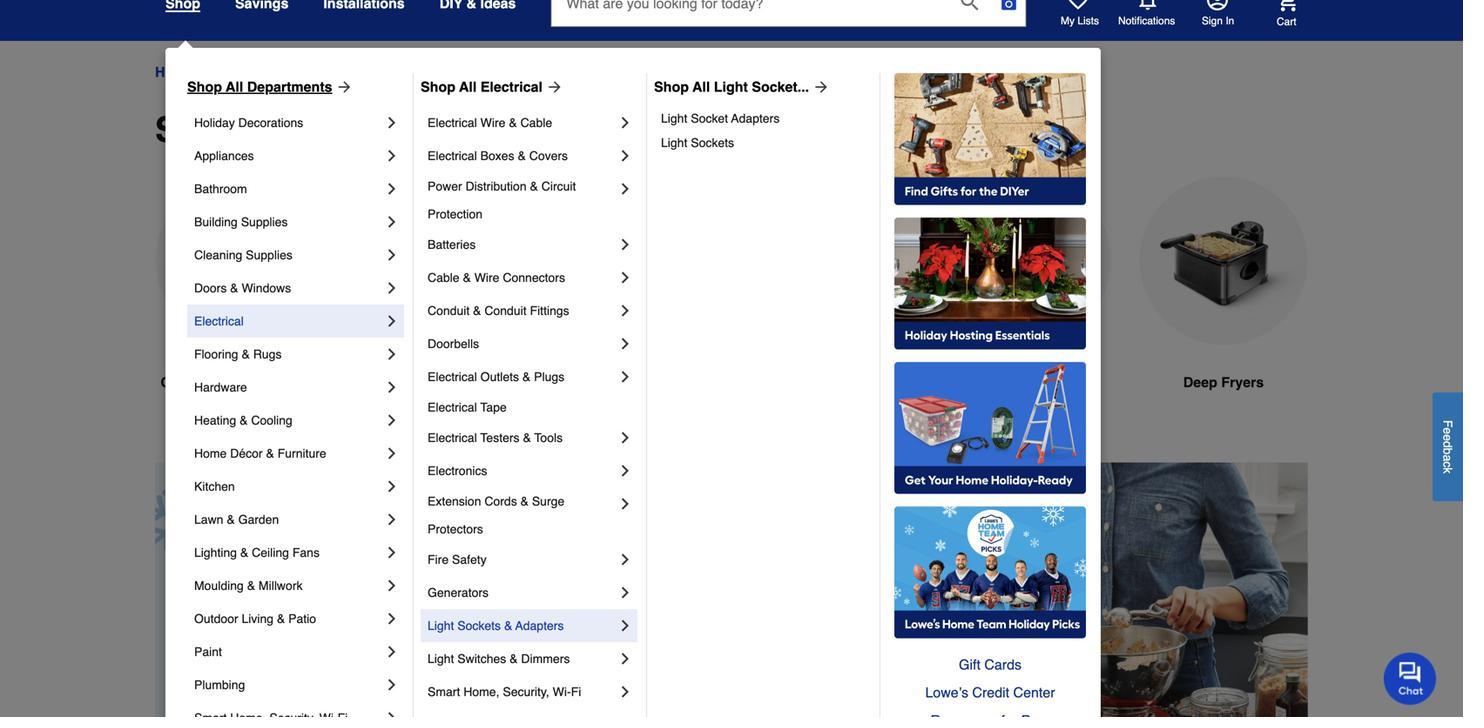 Task type: describe. For each thing, give the bounding box(es) containing it.
chevron right image for flooring & rugs
[[383, 346, 401, 363]]

chevron right image for fire safety
[[617, 551, 634, 569]]

c
[[1441, 462, 1455, 468]]

wire inside the electrical wire & cable link
[[480, 116, 506, 130]]

k
[[1441, 468, 1455, 474]]

lowe's credit center
[[925, 685, 1055, 701]]

outdoor living & patio
[[194, 612, 316, 626]]

living
[[242, 612, 273, 626]]

camera image
[[1000, 0, 1018, 12]]

& inside the moulding & millwork link
[[247, 579, 255, 593]]

chevron right image for kitchen
[[383, 478, 401, 496]]

electrical for electrical tape
[[428, 401, 477, 415]]

shop for shop all electrical
[[421, 79, 455, 95]]

countertop microwaves
[[161, 374, 318, 391]]

building supplies
[[194, 215, 288, 229]]

electronics
[[428, 464, 487, 478]]

0 vertical spatial adapters
[[731, 111, 780, 125]]

outdoor living & patio link
[[194, 603, 383, 636]]

lowe's home improvement lists image
[[1068, 0, 1089, 10]]

& inside the electrical wire & cable link
[[509, 116, 517, 130]]

a gray ninja blender. image
[[942, 177, 1111, 345]]

electrical boxes & covers
[[428, 149, 568, 163]]

sign in
[[1202, 15, 1234, 27]]

a silver-colored new air portable ice maker. image
[[352, 177, 521, 345]]

chevron right image for lighting & ceiling fans
[[383, 544, 401, 562]]

chevron right image for doorbells
[[617, 335, 634, 353]]

a
[[1441, 455, 1455, 462]]

a black and stainless steel countertop microwave. image
[[155, 177, 324, 345]]

wi-
[[553, 685, 571, 699]]

distribution
[[466, 179, 527, 193]]

home for home
[[155, 64, 194, 80]]

extension cords & surge protectors link
[[428, 488, 617, 543]]

deep fryers
[[1183, 374, 1264, 391]]

chevron right image for hardware
[[383, 379, 401, 396]]

0 vertical spatial cable
[[520, 116, 552, 130]]

gift
[[959, 657, 980, 673]]

cleaning supplies link
[[194, 239, 383, 272]]

0 vertical spatial appliances link
[[209, 62, 283, 83]]

holiday decorations link
[[194, 106, 383, 139]]

home for home décor & furniture
[[194, 447, 227, 461]]

lowe's
[[925, 685, 968, 701]]

home,
[[463, 685, 499, 699]]

security,
[[503, 685, 549, 699]]

1 conduit from the left
[[428, 304, 470, 318]]

fire
[[428, 553, 449, 567]]

light socket adapters link
[[661, 106, 867, 131]]

lowe's home improvement cart image
[[1277, 0, 1298, 11]]

2 e from the top
[[1441, 434, 1455, 441]]

appliances right departments
[[337, 64, 405, 80]]

1 e from the top
[[1441, 428, 1455, 434]]

cooling
[[251, 414, 292, 428]]

tape
[[480, 401, 507, 415]]

cards
[[984, 657, 1022, 673]]

& inside extension cords & surge protectors
[[520, 495, 529, 509]]

chevron right image for batteries
[[617, 236, 634, 253]]

shop for shop all light socket...
[[654, 79, 689, 95]]

holiday
[[194, 116, 235, 130]]

building supplies link
[[194, 206, 383, 239]]

notifications
[[1118, 15, 1175, 27]]

ovens
[[638, 374, 681, 391]]

advertisement region
[[155, 463, 1308, 718]]

chevron right image for cable & wire connectors
[[617, 269, 634, 287]]

heating & cooling link
[[194, 404, 383, 437]]

smart
[[428, 685, 460, 699]]

smart home, security, wi-fi link
[[428, 676, 617, 709]]

protectors
[[428, 523, 483, 536]]

chevron right image for cleaning supplies
[[383, 246, 401, 264]]

& inside cable & wire connectors link
[[463, 271, 471, 285]]

chevron right image for lawn & garden
[[383, 511, 401, 529]]

chevron right image for electrical testers & tools
[[617, 429, 634, 447]]

fryers
[[1221, 374, 1264, 391]]

& inside lighting & ceiling fans link
[[240, 546, 248, 560]]

appliances down small appliances link in the top of the page
[[257, 110, 442, 150]]

socket...
[[752, 79, 809, 95]]

chevron right image for power distribution & circuit protection
[[617, 180, 634, 198]]

extension
[[428, 495, 481, 509]]

deep
[[1183, 374, 1217, 391]]

lowe's credit center link
[[894, 679, 1086, 707]]

chevron right image for outdoor living & patio
[[383, 610, 401, 628]]

hardware link
[[194, 371, 383, 404]]

fire safety link
[[428, 543, 617, 577]]

shop for shop all departments
[[187, 79, 222, 95]]

batteries link
[[428, 228, 617, 261]]

furniture
[[278, 447, 326, 461]]

light for light sockets
[[661, 136, 687, 150]]

plugs
[[534, 370, 564, 384]]

fans
[[292, 546, 320, 560]]

& inside doors & windows link
[[230, 281, 238, 295]]

power distribution & circuit protection
[[428, 179, 579, 221]]

building
[[194, 215, 238, 229]]

light sockets
[[661, 136, 734, 150]]

& inside heating & cooling link
[[240, 414, 248, 428]]

small inside small appliances link
[[299, 64, 333, 80]]

cart
[[1277, 15, 1296, 28]]

a gray and stainless steel ninja air fryer. image
[[745, 177, 914, 345]]

décor
[[230, 447, 263, 461]]

2 conduit from the left
[[485, 304, 527, 318]]

& inside electrical testers & tools link
[[523, 431, 531, 445]]

cleaning supplies
[[194, 248, 292, 262]]

connectors
[[503, 271, 565, 285]]

lists
[[1078, 15, 1099, 27]]

chevron right image for electrical boxes & covers
[[617, 147, 634, 165]]

chevron right image for electronics
[[617, 462, 634, 480]]

center
[[1013, 685, 1055, 701]]

light sockets & adapters
[[428, 619, 564, 633]]

portable ice makers
[[371, 374, 502, 391]]

1 vertical spatial small appliances
[[155, 110, 442, 150]]

electrical testers & tools
[[428, 431, 563, 445]]

holiday hosting essentials. image
[[894, 218, 1086, 350]]

electrical for electrical testers & tools
[[428, 431, 477, 445]]

moulding & millwork link
[[194, 570, 383, 603]]

boxes
[[480, 149, 514, 163]]

chevron right image for bathroom
[[383, 180, 401, 198]]

lighting & ceiling fans link
[[194, 536, 383, 570]]

f
[[1441, 420, 1455, 428]]

sign
[[1202, 15, 1223, 27]]

1 vertical spatial small
[[155, 110, 248, 150]]

supplies for building supplies
[[241, 215, 288, 229]]

shop all light socket... link
[[654, 77, 830, 98]]

toaster
[[585, 374, 635, 391]]

electrical outlets & plugs link
[[428, 361, 617, 394]]

chevron right image for smart home, security, wi-fi
[[617, 684, 634, 701]]

toaster ovens
[[585, 374, 681, 391]]



Task type: locate. For each thing, give the bounding box(es) containing it.
hardware
[[194, 381, 247, 395]]

sockets inside light sockets & adapters link
[[457, 619, 501, 633]]

lawn & garden
[[194, 513, 279, 527]]

& down batteries
[[463, 271, 471, 285]]

bathroom
[[194, 182, 247, 196]]

plumbing
[[194, 678, 245, 692]]

sockets down socket
[[691, 136, 734, 150]]

all up the electrical wire & cable
[[459, 79, 477, 95]]

lighting
[[194, 546, 237, 560]]

small up bathroom
[[155, 110, 248, 150]]

electrical down ice
[[428, 401, 477, 415]]

&
[[509, 116, 517, 130], [518, 149, 526, 163], [530, 179, 538, 193], [463, 271, 471, 285], [230, 281, 238, 295], [473, 304, 481, 318], [242, 347, 250, 361], [522, 370, 531, 384], [240, 414, 248, 428], [523, 431, 531, 445], [266, 447, 274, 461], [520, 495, 529, 509], [227, 513, 235, 527], [240, 546, 248, 560], [247, 579, 255, 593], [277, 612, 285, 626], [504, 619, 512, 633], [510, 652, 518, 666]]

wire up conduit & conduit fittings
[[474, 271, 499, 285]]

light up the smart at the left of page
[[428, 652, 454, 666]]

a stainless steel toaster oven. image
[[549, 177, 718, 345]]

departments
[[247, 79, 332, 95]]

& inside electrical boxes & covers link
[[518, 149, 526, 163]]

doorbells
[[428, 337, 479, 351]]

0 vertical spatial sockets
[[691, 136, 734, 150]]

sockets
[[691, 136, 734, 150], [457, 619, 501, 633]]

light for light switches & dimmers
[[428, 652, 454, 666]]

all up socket
[[692, 79, 710, 95]]

& left rugs
[[242, 347, 250, 361]]

lowe's home improvement notification center image
[[1137, 0, 1158, 10]]

light down generators
[[428, 619, 454, 633]]

conduit & conduit fittings
[[428, 304, 569, 318]]

doors & windows link
[[194, 272, 383, 305]]

0 horizontal spatial conduit
[[428, 304, 470, 318]]

chat invite button image
[[1384, 652, 1437, 705]]

get your home holiday-ready. image
[[894, 362, 1086, 495]]

sockets up switches
[[457, 619, 501, 633]]

small up holiday decorations link
[[299, 64, 333, 80]]

garden
[[238, 513, 279, 527]]

Search Query text field
[[552, 0, 947, 26]]

1 shop from the left
[[187, 79, 222, 95]]

arrow right image for shop all departments
[[332, 78, 353, 96]]

arrow right image
[[332, 78, 353, 96], [542, 78, 563, 96]]

0 horizontal spatial small
[[155, 110, 248, 150]]

kitchen
[[194, 480, 235, 494]]

all
[[226, 79, 243, 95], [459, 79, 477, 95], [692, 79, 710, 95]]

appliances up bathroom
[[194, 149, 254, 163]]

conduit down cable & wire connectors
[[485, 304, 527, 318]]

0 vertical spatial small
[[299, 64, 333, 80]]

supplies up cleaning supplies at the left top of page
[[241, 215, 288, 229]]

electrical down shop all electrical
[[428, 116, 477, 130]]

toaster ovens link
[[549, 177, 718, 435]]

& right décor
[[266, 447, 274, 461]]

& inside home décor & furniture link
[[266, 447, 274, 461]]

shop all departments
[[187, 79, 332, 95]]

smart home, security, wi-fi
[[428, 685, 581, 699]]

1 vertical spatial arrow right image
[[1276, 607, 1293, 624]]

electrical down doorbells at left top
[[428, 370, 477, 384]]

light switches & dimmers link
[[428, 643, 617, 676]]

chevron right image for electrical outlets & plugs
[[617, 368, 634, 386]]

chevron right image
[[617, 114, 634, 132], [383, 180, 401, 198], [617, 180, 634, 198], [617, 236, 634, 253], [383, 246, 401, 264], [383, 280, 401, 297], [383, 313, 401, 330], [383, 346, 401, 363], [383, 379, 401, 396], [383, 412, 401, 429], [617, 429, 634, 447], [617, 462, 634, 480], [617, 496, 634, 513], [383, 511, 401, 529], [617, 584, 634, 602], [617, 617, 634, 635], [383, 677, 401, 694], [383, 710, 401, 718]]

cable & wire connectors
[[428, 271, 565, 285]]

chevron right image
[[383, 114, 401, 132], [383, 147, 401, 165], [617, 147, 634, 165], [383, 213, 401, 231], [617, 269, 634, 287], [617, 302, 634, 320], [617, 335, 634, 353], [617, 368, 634, 386], [383, 445, 401, 462], [383, 478, 401, 496], [383, 544, 401, 562], [617, 551, 634, 569], [383, 577, 401, 595], [383, 610, 401, 628], [383, 644, 401, 661], [617, 651, 634, 668], [617, 684, 634, 701]]

1 horizontal spatial adapters
[[731, 111, 780, 125]]

shop up light socket adapters at the top of the page
[[654, 79, 689, 95]]

1 vertical spatial sockets
[[457, 619, 501, 633]]

electrical testers & tools link
[[428, 421, 617, 455]]

extension cords & surge protectors
[[428, 495, 568, 536]]

shop all departments link
[[187, 77, 353, 98]]

1 horizontal spatial arrow right image
[[542, 78, 563, 96]]

& left dimmers
[[510, 652, 518, 666]]

shop up the electrical wire & cable
[[421, 79, 455, 95]]

chevron right image for electrical
[[383, 313, 401, 330]]

find gifts for the diyer. image
[[894, 73, 1086, 206]]

heating
[[194, 414, 236, 428]]

None search field
[[551, 0, 1026, 43]]

doorbells link
[[428, 327, 617, 361]]

light sockets link
[[661, 131, 867, 155]]

3 all from the left
[[692, 79, 710, 95]]

chevron right image for holiday decorations
[[383, 114, 401, 132]]

ceiling
[[252, 546, 289, 560]]

& left cooling on the bottom left of page
[[240, 414, 248, 428]]

light down light socket adapters at the top of the page
[[661, 136, 687, 150]]

home décor & furniture
[[194, 447, 326, 461]]

arrow right image
[[809, 78, 830, 96], [1276, 607, 1293, 624]]

a chefman stainless steel deep fryer. image
[[1139, 177, 1308, 345]]

chevron right image for moulding & millwork
[[383, 577, 401, 595]]

0 horizontal spatial cable
[[428, 271, 459, 285]]

0 vertical spatial small appliances
[[299, 64, 405, 80]]

cart button
[[1252, 0, 1298, 29]]

& down cable & wire connectors
[[473, 304, 481, 318]]

heating & cooling
[[194, 414, 292, 428]]

chevron right image for conduit & conduit fittings
[[617, 302, 634, 320]]

0 vertical spatial home
[[155, 64, 194, 80]]

cable
[[520, 116, 552, 130], [428, 271, 459, 285]]

& inside the flooring & rugs 'link'
[[242, 347, 250, 361]]

electronics link
[[428, 455, 617, 488]]

1 vertical spatial cable
[[428, 271, 459, 285]]

windows
[[242, 281, 291, 295]]

wire inside cable & wire connectors link
[[474, 271, 499, 285]]

2 arrow right image from the left
[[542, 78, 563, 96]]

light inside 'link'
[[661, 136, 687, 150]]

generators link
[[428, 577, 617, 610]]

microwaves
[[239, 374, 318, 391]]

arrow right image up the electrical wire & cable link
[[542, 78, 563, 96]]

adapters
[[731, 111, 780, 125], [515, 619, 564, 633]]

arrow right image inside shop all light socket... link
[[809, 78, 830, 96]]

supplies for cleaning supplies
[[246, 248, 292, 262]]

cable down batteries
[[428, 271, 459, 285]]

electrical up power
[[428, 149, 477, 163]]

sockets for light sockets & adapters
[[457, 619, 501, 633]]

wire up boxes
[[480, 116, 506, 130]]

shop
[[187, 79, 222, 95], [421, 79, 455, 95], [654, 79, 689, 95]]

& left the circuit
[[530, 179, 538, 193]]

cleaning
[[194, 248, 242, 262]]

1 horizontal spatial home
[[194, 447, 227, 461]]

& right the doors
[[230, 281, 238, 295]]

chevron right image for heating & cooling
[[383, 412, 401, 429]]

electrical tape
[[428, 401, 507, 415]]

batteries
[[428, 238, 476, 252]]

1 horizontal spatial all
[[459, 79, 477, 95]]

surge
[[532, 495, 564, 509]]

& left millwork
[[247, 579, 255, 593]]

shop all electrical link
[[421, 77, 563, 98]]

testers
[[480, 431, 520, 445]]

chevron right image for generators
[[617, 584, 634, 602]]

lawn & garden link
[[194, 503, 383, 536]]

arrow right image inside shop all electrical 'link'
[[542, 78, 563, 96]]

supplies
[[241, 215, 288, 229], [246, 248, 292, 262]]

shop up holiday
[[187, 79, 222, 95]]

e up d
[[1441, 428, 1455, 434]]

1 vertical spatial wire
[[474, 271, 499, 285]]

electrical for electrical wire & cable
[[428, 116, 477, 130]]

2 all from the left
[[459, 79, 477, 95]]

paint
[[194, 645, 222, 659]]

1 horizontal spatial arrow right image
[[1276, 607, 1293, 624]]

chevron right image for paint
[[383, 644, 401, 661]]

& inside power distribution & circuit protection
[[530, 179, 538, 193]]

safety
[[452, 553, 487, 567]]

1 horizontal spatial conduit
[[485, 304, 527, 318]]

& right boxes
[[518, 149, 526, 163]]

1 vertical spatial home
[[194, 447, 227, 461]]

chevron right image for light switches & dimmers
[[617, 651, 634, 668]]

small appliances up holiday decorations link
[[299, 64, 405, 80]]

& inside light sockets & adapters link
[[504, 619, 512, 633]]

& left plugs
[[522, 370, 531, 384]]

chevron right image for electrical wire & cable
[[617, 114, 634, 132]]

1 arrow right image from the left
[[332, 78, 353, 96]]

0 horizontal spatial adapters
[[515, 619, 564, 633]]

light for light socket adapters
[[661, 111, 687, 125]]

lowe's home team holiday picks. image
[[894, 507, 1086, 639]]

portable
[[371, 374, 427, 391]]

& right lawn
[[227, 513, 235, 527]]

chevron right image for appliances
[[383, 147, 401, 165]]

e up b at right
[[1441, 434, 1455, 441]]

2 horizontal spatial all
[[692, 79, 710, 95]]

electrical up flooring
[[194, 314, 244, 328]]

1 vertical spatial adapters
[[515, 619, 564, 633]]

ice
[[430, 374, 450, 391]]

0 horizontal spatial shop
[[187, 79, 222, 95]]

1 horizontal spatial sockets
[[691, 136, 734, 150]]

credit
[[972, 685, 1009, 701]]

chevron right image for extension cords & surge protectors
[[617, 496, 634, 513]]

adapters up dimmers
[[515, 619, 564, 633]]

all for departments
[[226, 79, 243, 95]]

electrical outlets & plugs
[[428, 370, 564, 384]]

electrical link
[[194, 305, 383, 338]]

0 vertical spatial supplies
[[241, 215, 288, 229]]

light sockets & adapters link
[[428, 610, 617, 643]]

0 vertical spatial wire
[[480, 116, 506, 130]]

d
[[1441, 441, 1455, 448]]

appliances link down decorations
[[194, 139, 383, 172]]

& inside electrical outlets & plugs link
[[522, 370, 531, 384]]

arrow right image up holiday decorations link
[[332, 78, 353, 96]]

& left 'tools'
[[523, 431, 531, 445]]

plumbing link
[[194, 669, 383, 702]]

blenders link
[[942, 177, 1111, 435]]

my
[[1061, 15, 1075, 27]]

0 horizontal spatial all
[[226, 79, 243, 95]]

search image
[[961, 0, 978, 10]]

chevron right image for light sockets & adapters
[[617, 617, 634, 635]]

electrical for electrical boxes & covers
[[428, 149, 477, 163]]

1 horizontal spatial cable
[[520, 116, 552, 130]]

conduit & conduit fittings link
[[428, 294, 617, 327]]

arrow right image for shop all electrical
[[542, 78, 563, 96]]

portable ice makers link
[[352, 177, 521, 435]]

arrow right image inside shop all departments link
[[332, 78, 353, 96]]

sockets for light sockets
[[691, 136, 734, 150]]

all for electrical
[[459, 79, 477, 95]]

1 vertical spatial supplies
[[246, 248, 292, 262]]

0 horizontal spatial sockets
[[457, 619, 501, 633]]

0 horizontal spatial arrow right image
[[332, 78, 353, 96]]

0 horizontal spatial arrow right image
[[809, 78, 830, 96]]

3 shop from the left
[[654, 79, 689, 95]]

sockets inside light sockets 'link'
[[691, 136, 734, 150]]

& up electrical boxes & covers link
[[509, 116, 517, 130]]

conduit up doorbells at left top
[[428, 304, 470, 318]]

appliances up the holiday decorations
[[209, 64, 283, 80]]

1 vertical spatial appliances link
[[194, 139, 383, 172]]

light for light sockets & adapters
[[428, 619, 454, 633]]

all for light
[[692, 79, 710, 95]]

supplies up windows at top
[[246, 248, 292, 262]]

electrical tape link
[[428, 394, 634, 421]]

all up the holiday decorations
[[226, 79, 243, 95]]

adapters up light sockets 'link' at the top of the page
[[731, 111, 780, 125]]

gift cards link
[[894, 651, 1086, 679]]

dimmers
[[521, 652, 570, 666]]

light up light socket adapters at the top of the page
[[714, 79, 748, 95]]

light up light sockets
[[661, 111, 687, 125]]

switches
[[457, 652, 506, 666]]

electrical up electronics
[[428, 431, 477, 445]]

power
[[428, 179, 462, 193]]

bathroom link
[[194, 172, 383, 206]]

appliances link up the holiday decorations
[[209, 62, 283, 83]]

1 horizontal spatial shop
[[421, 79, 455, 95]]

shop inside 'link'
[[421, 79, 455, 95]]

chevron right image for plumbing
[[383, 677, 401, 694]]

2 horizontal spatial shop
[[654, 79, 689, 95]]

chevron right image for home décor & furniture
[[383, 445, 401, 462]]

lowe's home improvement account image
[[1207, 0, 1228, 10]]

2 shop from the left
[[421, 79, 455, 95]]

electrical for electrical outlets & plugs
[[428, 370, 477, 384]]

chevron right image for doors & windows
[[383, 280, 401, 297]]

f e e d b a c k button
[[1433, 393, 1463, 501]]

small appliances down departments
[[155, 110, 442, 150]]

& up light switches & dimmers
[[504, 619, 512, 633]]

1 horizontal spatial small
[[299, 64, 333, 80]]

electrical inside 'link'
[[480, 79, 542, 95]]

f e e d b a c k
[[1441, 420, 1455, 474]]

small
[[299, 64, 333, 80], [155, 110, 248, 150]]

home link
[[155, 62, 194, 83]]

& inside outdoor living & patio link
[[277, 612, 285, 626]]

& inside conduit & conduit fittings "link"
[[473, 304, 481, 318]]

& inside 'light switches & dimmers' link
[[510, 652, 518, 666]]

all inside 'link'
[[459, 79, 477, 95]]

chevron right image for building supplies
[[383, 213, 401, 231]]

light socket adapters
[[661, 111, 780, 125]]

electrical wire & cable link
[[428, 106, 617, 139]]

0 horizontal spatial home
[[155, 64, 194, 80]]

cable up covers
[[520, 116, 552, 130]]

& inside lawn & garden link
[[227, 513, 235, 527]]

& right cords at the bottom left
[[520, 495, 529, 509]]

cable & wire connectors link
[[428, 261, 617, 294]]

moulding
[[194, 579, 244, 593]]

electrical up the electrical wire & cable link
[[480, 79, 542, 95]]

& left 'ceiling'
[[240, 546, 248, 560]]

flooring & rugs link
[[194, 338, 383, 371]]

& left patio
[[277, 612, 285, 626]]

covers
[[529, 149, 568, 163]]

0 vertical spatial arrow right image
[[809, 78, 830, 96]]

1 all from the left
[[226, 79, 243, 95]]



Task type: vqa. For each thing, say whether or not it's contained in the screenshot.
Tape
yes



